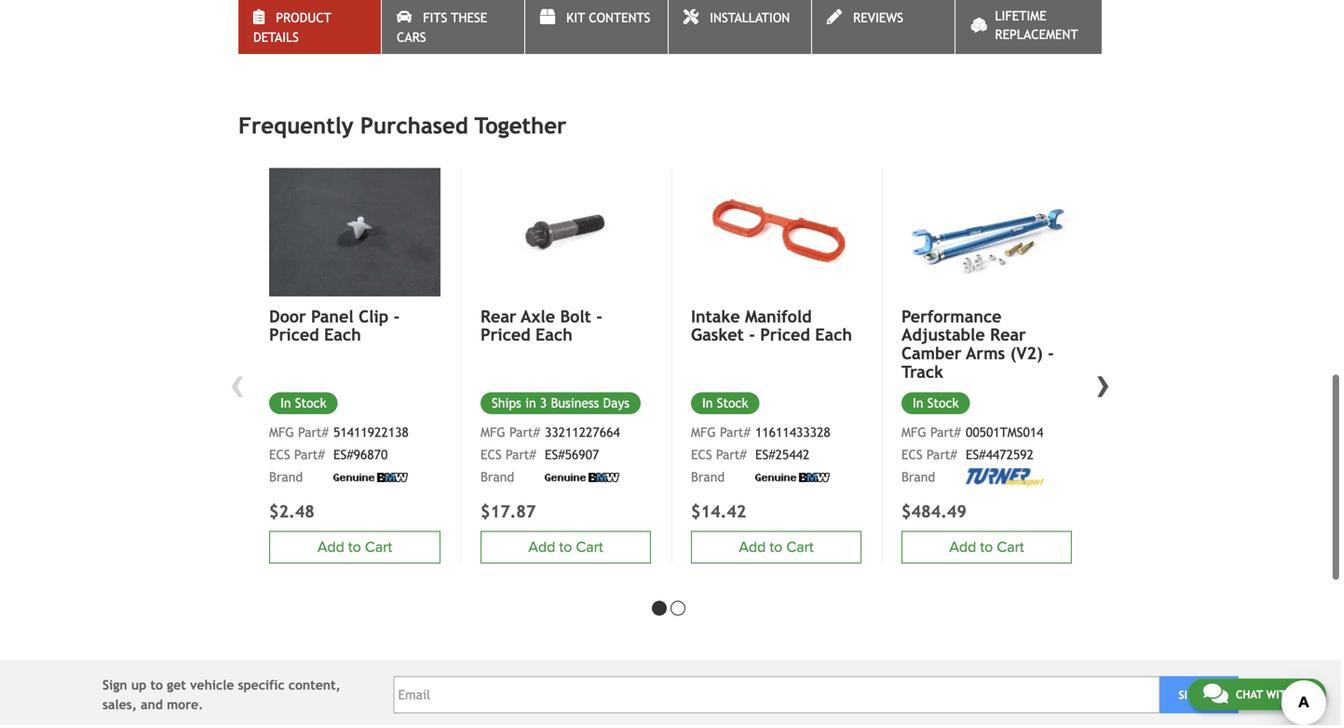 Task type: locate. For each thing, give the bounding box(es) containing it.
reviews
[[854, 10, 904, 25]]

0 horizontal spatial with
[[1009, 0, 1035, 9]]

kit
[[567, 10, 585, 25]]

2 horizontal spatial stock
[[928, 396, 959, 411]]

intake manifold gasket - priced each image
[[691, 168, 862, 296]]

genuine bmw image for $17.87
[[545, 473, 620, 483]]

- right (v2)
[[1048, 344, 1055, 363]]

1 cart from the left
[[365, 539, 392, 557]]

up inside *note: thread-locking compound is recommended during installation.  studs should be torqued to 15nm.  these studs may be used with spacers up to 20mm.
[[1086, 0, 1101, 9]]

door panel clip - priced each image
[[269, 168, 441, 297]]

each inside intake manifold gasket - priced each
[[816, 325, 853, 345]]

clip
[[359, 307, 389, 327]]

ships in 3 business days
[[492, 396, 630, 411]]

door panel clip - priced each
[[269, 307, 400, 345]]

0 horizontal spatial be
[[730, 0, 745, 9]]

priced left clip
[[269, 325, 319, 345]]

priced
[[269, 325, 319, 345], [481, 325, 531, 345], [761, 325, 811, 345]]

part# left es#25442
[[716, 448, 747, 463]]

0 horizontal spatial stock
[[295, 396, 327, 411]]

0 horizontal spatial genuine bmw image
[[334, 473, 408, 483]]

1 add to cart button from the left
[[269, 532, 441, 564]]

kit contents link
[[526, 0, 668, 54]]

3 genuine bmw image from the left
[[756, 473, 830, 483]]

add to cart down es#96870
[[318, 539, 392, 557]]

with left us
[[1267, 689, 1294, 702]]

cart
[[365, 539, 392, 557], [576, 539, 604, 557], [787, 539, 814, 557], [997, 539, 1025, 557]]

frequently
[[239, 113, 354, 139]]

add to cart button down $484.49
[[902, 532, 1073, 564]]

3 each from the left
[[816, 325, 853, 345]]

up up and
[[131, 678, 147, 693]]

mfg down ships
[[481, 425, 506, 440]]

mfg up $14.42
[[691, 425, 716, 440]]

sign for sign up to get vehicle specific content, sales, and more.
[[103, 678, 127, 693]]

ecs for $2.48
[[269, 448, 290, 463]]

0 horizontal spatial rear
[[481, 307, 517, 327]]

up for sign up
[[1206, 689, 1221, 702]]

2 ecs from the left
[[481, 448, 502, 463]]

mfg down the track
[[902, 425, 927, 440]]

brand
[[269, 470, 303, 485], [481, 470, 515, 485], [691, 470, 725, 485], [902, 470, 936, 485]]

turner motorsport image
[[966, 469, 1045, 487]]

add for $2.48
[[318, 539, 345, 557]]

brand inside mfg part# 51411922138 ecs part# es#96870 brand
[[269, 470, 303, 485]]

2 horizontal spatial in
[[913, 396, 924, 411]]

2 add to cart button from the left
[[481, 532, 651, 564]]

brand inside mfg part# 33211227664 ecs part# es#56907 brand
[[481, 470, 515, 485]]

with
[[1009, 0, 1035, 9], [1267, 689, 1294, 702]]

genuine bmw image
[[334, 473, 408, 483], [545, 473, 620, 483], [756, 473, 830, 483]]

1 priced from the left
[[269, 325, 319, 345]]

get
[[167, 678, 186, 693]]

in down gasket
[[703, 396, 713, 411]]

priced inside door panel clip - priced each
[[269, 325, 319, 345]]

sign left comments image
[[1179, 689, 1203, 702]]

0 vertical spatial with
[[1009, 0, 1035, 9]]

1 horizontal spatial in stock
[[703, 396, 749, 411]]

add to cart for $484.49
[[950, 539, 1025, 557]]

genuine bmw image down "es#56907" on the left
[[545, 473, 620, 483]]

be right may
[[960, 0, 975, 9]]

sign for sign up
[[1179, 689, 1203, 702]]

3 add to cart button from the left
[[691, 532, 862, 564]]

installation link
[[669, 0, 812, 54]]

brand up $14.42
[[691, 470, 725, 485]]

0 horizontal spatial up
[[131, 678, 147, 693]]

1 stock from the left
[[295, 396, 327, 411]]

each for panel
[[324, 325, 361, 345]]

1 in stock from the left
[[280, 396, 327, 411]]

4 brand from the left
[[902, 470, 936, 485]]

ecs down ships
[[481, 448, 502, 463]]

rear axle bolt - priced each link
[[481, 307, 651, 345]]

stock up mfg part# 51411922138 ecs part# es#96870 brand
[[295, 396, 327, 411]]

genuine bmw image down es#25442
[[756, 473, 830, 483]]

1 horizontal spatial rear
[[991, 325, 1027, 345]]

brand up $484.49
[[902, 470, 936, 485]]

0 horizontal spatial sign
[[103, 678, 127, 693]]

4 mfg from the left
[[902, 425, 927, 440]]

2 horizontal spatial priced
[[761, 325, 811, 345]]

sign inside button
[[1179, 689, 1203, 702]]

1 genuine bmw image from the left
[[334, 473, 408, 483]]

to left get
[[150, 678, 163, 693]]

ecs for $14.42
[[691, 448, 713, 463]]

part# left 11611433328
[[720, 425, 751, 440]]

3
[[540, 396, 547, 411]]

ecs inside mfg part# 33211227664 ecs part# es#56907 brand
[[481, 448, 502, 463]]

with right used
[[1009, 0, 1035, 9]]

each for manifold
[[816, 325, 853, 345]]

add to cart for $14.42
[[739, 539, 814, 557]]

thread-
[[280, 0, 325, 9]]

each inside rear axle bolt - priced each
[[536, 325, 573, 345]]

each inside door panel clip - priced each
[[324, 325, 361, 345]]

1 add from the left
[[318, 539, 345, 557]]

mfg
[[269, 425, 294, 440], [481, 425, 506, 440], [691, 425, 716, 440], [902, 425, 927, 440]]

priced inside rear axle bolt - priced each
[[481, 325, 531, 345]]

4 add to cart button from the left
[[902, 532, 1073, 564]]

ecs
[[269, 448, 290, 463], [481, 448, 502, 463], [691, 448, 713, 463], [902, 448, 923, 463]]

panel
[[311, 307, 354, 327]]

*note:
[[239, 0, 276, 9]]

stock up mfg part# 11611433328 ecs part# es#25442 brand
[[717, 396, 749, 411]]

1 each from the left
[[324, 325, 361, 345]]

ecs up $14.42
[[691, 448, 713, 463]]

1 mfg from the left
[[269, 425, 294, 440]]

2 horizontal spatial in stock
[[913, 396, 959, 411]]

recommended
[[447, 0, 531, 9]]

sign up
[[1179, 689, 1221, 702]]

each right door
[[324, 325, 361, 345]]

priced right gasket
[[761, 325, 811, 345]]

stock
[[295, 396, 327, 411], [717, 396, 749, 411], [928, 396, 959, 411]]

priced inside intake manifold gasket - priced each
[[761, 325, 811, 345]]

performance adjustable rear camber arms (v2) - track link
[[902, 307, 1073, 382]]

2 stock from the left
[[717, 396, 749, 411]]

rear inside rear axle bolt - priced each
[[481, 307, 517, 327]]

add to cart down $14.42
[[739, 539, 814, 557]]

performance adjustable rear camber arms (v2) - track
[[902, 307, 1055, 382]]

2 priced from the left
[[481, 325, 531, 345]]

1 in from the left
[[280, 396, 291, 411]]

3 mfg from the left
[[691, 425, 716, 440]]

1 vertical spatial with
[[1267, 689, 1294, 702]]

specific
[[238, 678, 285, 693]]

each up ships in 3 business days
[[536, 325, 573, 345]]

add to cart
[[318, 539, 392, 557], [529, 539, 604, 557], [739, 539, 814, 557], [950, 539, 1025, 557]]

to down "es#56907" on the left
[[560, 539, 572, 557]]

add to cart button
[[269, 532, 441, 564], [481, 532, 651, 564], [691, 532, 862, 564], [902, 532, 1073, 564]]

brand inside mfg part# 11611433328 ecs part# es#25442 brand
[[691, 470, 725, 485]]

kit contents
[[567, 10, 651, 25]]

3 priced from the left
[[761, 325, 811, 345]]

2 add from the left
[[529, 539, 556, 557]]

2 in stock from the left
[[703, 396, 749, 411]]

fits
[[423, 10, 448, 25]]

- inside intake manifold gasket - priced each
[[749, 325, 756, 345]]

in
[[526, 396, 536, 411]]

priced up ships
[[481, 325, 531, 345]]

1 brand from the left
[[269, 470, 303, 485]]

ecs inside mfg part# 00501tms014 ecs part# es#4472592 brand
[[902, 448, 923, 463]]

0 horizontal spatial priced
[[269, 325, 319, 345]]

in stock for performance adjustable rear camber arms (v2) - track
[[913, 396, 959, 411]]

2 horizontal spatial up
[[1206, 689, 1221, 702]]

1 horizontal spatial up
[[1086, 0, 1101, 9]]

up right the 'spacers'
[[1086, 0, 1101, 9]]

in down the track
[[913, 396, 924, 411]]

0 horizontal spatial in stock
[[280, 396, 327, 411]]

to left 15nm.
[[799, 0, 811, 9]]

add to cart down "$17.87"
[[529, 539, 604, 557]]

product
[[276, 10, 331, 25]]

1 horizontal spatial genuine bmw image
[[545, 473, 620, 483]]

brand for $17.87
[[481, 470, 515, 485]]

1 horizontal spatial sign
[[1179, 689, 1203, 702]]

vehicle
[[190, 678, 234, 693]]

sign
[[103, 678, 127, 693], [1179, 689, 1203, 702]]

2 horizontal spatial each
[[816, 325, 853, 345]]

in for intake manifold gasket - priced each
[[703, 396, 713, 411]]

in stock for door panel clip - priced each
[[280, 396, 327, 411]]

brand up "$17.87"
[[481, 470, 515, 485]]

4 add to cart from the left
[[950, 539, 1025, 557]]

3 ecs from the left
[[691, 448, 713, 463]]

add to cart button down the $2.48
[[269, 532, 441, 564]]

add
[[318, 539, 345, 557], [529, 539, 556, 557], [739, 539, 766, 557], [950, 539, 977, 557]]

1 add to cart from the left
[[318, 539, 392, 557]]

installation.
[[575, 0, 646, 9]]

4 ecs from the left
[[902, 448, 923, 463]]

to down *note:
[[239, 13, 251, 28]]

add to cart button for $17.87
[[481, 532, 651, 564]]

mfg inside mfg part# 00501tms014 ecs part# es#4472592 brand
[[902, 425, 927, 440]]

stock for door panel clip - priced each
[[295, 396, 327, 411]]

- inside door panel clip - priced each
[[394, 307, 400, 327]]

add for $14.42
[[739, 539, 766, 557]]

up inside button
[[1206, 689, 1221, 702]]

51411922138
[[334, 425, 409, 440]]

priced for axle
[[481, 325, 531, 345]]

brand up the $2.48
[[269, 470, 303, 485]]

mfg inside mfg part# 51411922138 ecs part# es#96870 brand
[[269, 425, 294, 440]]

3 add from the left
[[739, 539, 766, 557]]

stock down the track
[[928, 396, 959, 411]]

add down $484.49
[[950, 539, 977, 557]]

2 genuine bmw image from the left
[[545, 473, 620, 483]]

add to cart down $484.49
[[950, 539, 1025, 557]]

door
[[269, 307, 306, 327]]

3 in stock from the left
[[913, 396, 959, 411]]

1 horizontal spatial in
[[703, 396, 713, 411]]

1 horizontal spatial each
[[536, 325, 573, 345]]

with inside *note: thread-locking compound is recommended during installation.  studs should be torqued to 15nm.  these studs may be used with spacers up to 20mm.
[[1009, 0, 1035, 9]]

2 be from the left
[[960, 0, 975, 9]]

3 cart from the left
[[787, 539, 814, 557]]

brand inside mfg part# 00501tms014 ecs part# es#4472592 brand
[[902, 470, 936, 485]]

part# down the in
[[510, 425, 540, 440]]

- inside rear axle bolt - priced each
[[597, 307, 603, 327]]

2 mfg from the left
[[481, 425, 506, 440]]

bolt
[[560, 307, 592, 327]]

$2.48
[[269, 502, 315, 522]]

in
[[280, 396, 291, 411], [703, 396, 713, 411], [913, 396, 924, 411]]

part# up $484.49
[[927, 448, 958, 463]]

- right bolt
[[597, 307, 603, 327]]

in stock down the track
[[913, 396, 959, 411]]

genuine bmw image for $14.42
[[756, 473, 830, 483]]

chat with us link
[[1188, 679, 1327, 711]]

fits these cars link
[[382, 0, 525, 54]]

purchased
[[360, 113, 468, 139]]

in stock
[[280, 396, 327, 411], [703, 396, 749, 411], [913, 396, 959, 411]]

rear inside the "performance adjustable rear camber arms (v2) - track"
[[991, 325, 1027, 345]]

compound
[[370, 0, 431, 9]]

33211227664
[[545, 425, 620, 440]]

part#
[[298, 425, 329, 440], [510, 425, 540, 440], [720, 425, 751, 440], [931, 425, 962, 440], [294, 448, 325, 463], [506, 448, 536, 463], [716, 448, 747, 463], [927, 448, 958, 463]]

es#25442
[[756, 448, 810, 463]]

part# left "es#56907" on the left
[[506, 448, 536, 463]]

lifetime replacement link
[[956, 0, 1102, 54]]

replacement
[[996, 27, 1079, 42]]

mfg inside mfg part# 11611433328 ecs part# es#25442 brand
[[691, 425, 716, 440]]

1 horizontal spatial priced
[[481, 325, 531, 345]]

3 add to cart from the left
[[739, 539, 814, 557]]

2 in from the left
[[703, 396, 713, 411]]

door panel clip - priced each link
[[269, 307, 441, 345]]

ecs inside mfg part# 11611433328 ecs part# es#25442 brand
[[691, 448, 713, 463]]

up left the chat
[[1206, 689, 1221, 702]]

2 horizontal spatial genuine bmw image
[[756, 473, 830, 483]]

part# left es#96870
[[294, 448, 325, 463]]

3 brand from the left
[[691, 470, 725, 485]]

frequently purchased together
[[239, 113, 567, 139]]

be
[[730, 0, 745, 9], [960, 0, 975, 9]]

add to cart button for $2.48
[[269, 532, 441, 564]]

ecs up $484.49
[[902, 448, 923, 463]]

2 brand from the left
[[481, 470, 515, 485]]

2 cart from the left
[[576, 539, 604, 557]]

to
[[799, 0, 811, 9], [239, 13, 251, 28], [348, 539, 361, 557], [560, 539, 572, 557], [770, 539, 783, 557], [981, 539, 994, 557], [150, 678, 163, 693]]

each right manifold
[[816, 325, 853, 345]]

should
[[689, 0, 726, 9]]

1 horizontal spatial be
[[960, 0, 975, 9]]

up inside sign up to get vehicle specific content, sales, and more.
[[131, 678, 147, 693]]

sign up button
[[1160, 677, 1239, 714]]

intake manifold gasket - priced each
[[691, 307, 853, 345]]

genuine bmw image down es#96870
[[334, 473, 408, 483]]

2 add to cart from the left
[[529, 539, 604, 557]]

mfg inside mfg part# 33211227664 ecs part# es#56907 brand
[[481, 425, 506, 440]]

in stock up mfg part# 51411922138 ecs part# es#96870 brand
[[280, 396, 327, 411]]

ecs up the $2.48
[[269, 448, 290, 463]]

2 each from the left
[[536, 325, 573, 345]]

1 horizontal spatial stock
[[717, 396, 749, 411]]

mfg for $14.42
[[691, 425, 716, 440]]

priced for panel
[[269, 325, 319, 345]]

1 horizontal spatial with
[[1267, 689, 1294, 702]]

- right gasket
[[749, 325, 756, 345]]

add to cart button down $14.42
[[691, 532, 862, 564]]

be up installation
[[730, 0, 745, 9]]

add down mfg part# 51411922138 ecs part# es#96870 brand
[[318, 539, 345, 557]]

in stock up mfg part# 11611433328 ecs part# es#25442 brand
[[703, 396, 749, 411]]

add down $14.42
[[739, 539, 766, 557]]

0 horizontal spatial in
[[280, 396, 291, 411]]

- right clip
[[394, 307, 400, 327]]

1 ecs from the left
[[269, 448, 290, 463]]

3 stock from the left
[[928, 396, 959, 411]]

sign up 'sales,'
[[103, 678, 127, 693]]

3 in from the left
[[913, 396, 924, 411]]

add down "$17.87"
[[529, 539, 556, 557]]

rear
[[481, 307, 517, 327], [991, 325, 1027, 345]]

more.
[[167, 698, 203, 713]]

4 cart from the left
[[997, 539, 1025, 557]]

mfg up the $2.48
[[269, 425, 294, 440]]

in up mfg part# 51411922138 ecs part# es#96870 brand
[[280, 396, 291, 411]]

add to cart button down "$17.87"
[[481, 532, 651, 564]]

Email email field
[[394, 677, 1160, 714]]

up
[[1086, 0, 1101, 9], [131, 678, 147, 693], [1206, 689, 1221, 702]]

ecs inside mfg part# 51411922138 ecs part# es#96870 brand
[[269, 448, 290, 463]]

0 horizontal spatial each
[[324, 325, 361, 345]]

lifetime replacement
[[996, 9, 1079, 42]]

4 add from the left
[[950, 539, 977, 557]]

sign inside sign up to get vehicle specific content, sales, and more.
[[103, 678, 127, 693]]



Task type: vqa. For each thing, say whether or not it's contained in the screenshot.
Ships in 3 Business Days
yes



Task type: describe. For each thing, give the bounding box(es) containing it.
- inside the "performance adjustable rear camber arms (v2) - track"
[[1048, 344, 1055, 363]]

locking
[[325, 0, 367, 9]]

these
[[451, 10, 488, 25]]

20mm.
[[255, 13, 295, 28]]

track
[[902, 362, 944, 382]]

(v2)
[[1011, 344, 1043, 363]]

add for $17.87
[[529, 539, 556, 557]]

axle
[[521, 307, 555, 327]]

mfg part# 51411922138 ecs part# es#96870 brand
[[269, 425, 409, 485]]

add for $484.49
[[950, 539, 977, 557]]

cart for $17.87
[[576, 539, 604, 557]]

priced for manifold
[[761, 325, 811, 345]]

manifold
[[745, 307, 812, 327]]

genuine bmw image for $2.48
[[334, 473, 408, 483]]

spacers
[[1039, 0, 1082, 9]]

ships
[[492, 396, 522, 411]]

brand for $484.49
[[902, 470, 936, 485]]

rear axle bolt - priced each image
[[481, 168, 651, 296]]

gasket
[[691, 325, 744, 345]]

cart for $14.42
[[787, 539, 814, 557]]

each for axle
[[536, 325, 573, 345]]

days
[[603, 396, 630, 411]]

ecs for $17.87
[[481, 448, 502, 463]]

arms
[[967, 344, 1006, 363]]

to down es#96870
[[348, 539, 361, 557]]

1 be from the left
[[730, 0, 745, 9]]

*note: thread-locking compound is recommended during installation.  studs should be torqued to 15nm.  these studs may be used with spacers up to 20mm.
[[239, 0, 1101, 28]]

chat
[[1236, 689, 1264, 702]]

cart for $484.49
[[997, 539, 1025, 557]]

intake manifold gasket - priced each link
[[691, 307, 862, 345]]

stock for intake manifold gasket - priced each
[[717, 396, 749, 411]]

comments image
[[1204, 683, 1229, 705]]

add to cart button for $14.42
[[691, 532, 862, 564]]

contents
[[589, 10, 651, 25]]

studs
[[898, 0, 928, 9]]

in stock for intake manifold gasket - priced each
[[703, 396, 749, 411]]

sales,
[[103, 698, 137, 713]]

brand for $14.42
[[691, 470, 725, 485]]

- for clip
[[394, 307, 400, 327]]

fits these cars
[[397, 10, 488, 45]]

performance adjustable rear camber arms (v2) - track image
[[902, 168, 1073, 296]]

business
[[551, 396, 599, 411]]

performance
[[902, 307, 1002, 327]]

part# left 51411922138
[[298, 425, 329, 440]]

ecs for $484.49
[[902, 448, 923, 463]]

to down turner motorsport "image"
[[981, 539, 994, 557]]

mfg for $17.87
[[481, 425, 506, 440]]

to inside sign up to get vehicle specific content, sales, and more.
[[150, 678, 163, 693]]

and
[[141, 698, 163, 713]]

lifetime
[[996, 9, 1047, 23]]

during
[[535, 0, 571, 9]]

11611433328
[[756, 425, 831, 440]]

rear axle bolt - priced each
[[481, 307, 603, 345]]

›
[[1097, 358, 1112, 408]]

mfg for $2.48
[[269, 425, 294, 440]]

us
[[1298, 689, 1311, 702]]

chat with us
[[1236, 689, 1311, 702]]

to down es#25442
[[770, 539, 783, 557]]

adjustable
[[902, 325, 986, 345]]

add to cart for $17.87
[[529, 539, 604, 557]]

details
[[253, 30, 299, 45]]

together
[[475, 113, 567, 139]]

es#96870
[[334, 448, 388, 463]]

$484.49
[[902, 502, 967, 522]]

00501tms014
[[966, 425, 1044, 440]]

in for performance adjustable rear camber arms (v2) - track
[[913, 396, 924, 411]]

- for gasket
[[749, 325, 756, 345]]

mfg part# 33211227664 ecs part# es#56907 brand
[[481, 425, 620, 485]]

used
[[979, 0, 1006, 9]]

cars
[[397, 30, 426, 45]]

cart for $2.48
[[365, 539, 392, 557]]

reviews link
[[812, 0, 955, 54]]

$14.42
[[691, 502, 747, 522]]

brand for $2.48
[[269, 470, 303, 485]]

add to cart button for $484.49
[[902, 532, 1073, 564]]

15nm.
[[815, 0, 852, 9]]

is
[[434, 0, 443, 9]]

es#4472592
[[966, 448, 1034, 463]]

› link
[[1090, 358, 1118, 408]]

es#56907
[[545, 448, 599, 463]]

installation
[[710, 10, 790, 25]]

part# left 00501tms014
[[931, 425, 962, 440]]

mfg part# 11611433328 ecs part# es#25442 brand
[[691, 425, 831, 485]]

mfg part# 00501tms014 ecs part# es#4472592 brand
[[902, 425, 1044, 485]]

stock for performance adjustable rear camber arms (v2) - track
[[928, 396, 959, 411]]

- for bolt
[[597, 307, 603, 327]]

content,
[[289, 678, 341, 693]]

mfg for $484.49
[[902, 425, 927, 440]]

product details
[[253, 10, 331, 45]]

sign up to get vehicle specific content, sales, and more.
[[103, 678, 341, 713]]

product details link
[[239, 0, 381, 54]]

in for door panel clip - priced each
[[280, 396, 291, 411]]

camber
[[902, 344, 962, 363]]

up for sign up to get vehicle specific content, sales, and more.
[[131, 678, 147, 693]]

intake
[[691, 307, 740, 327]]

add to cart for $2.48
[[318, 539, 392, 557]]

torqued
[[749, 0, 795, 9]]

may
[[932, 0, 957, 9]]

$17.87
[[481, 502, 536, 522]]



